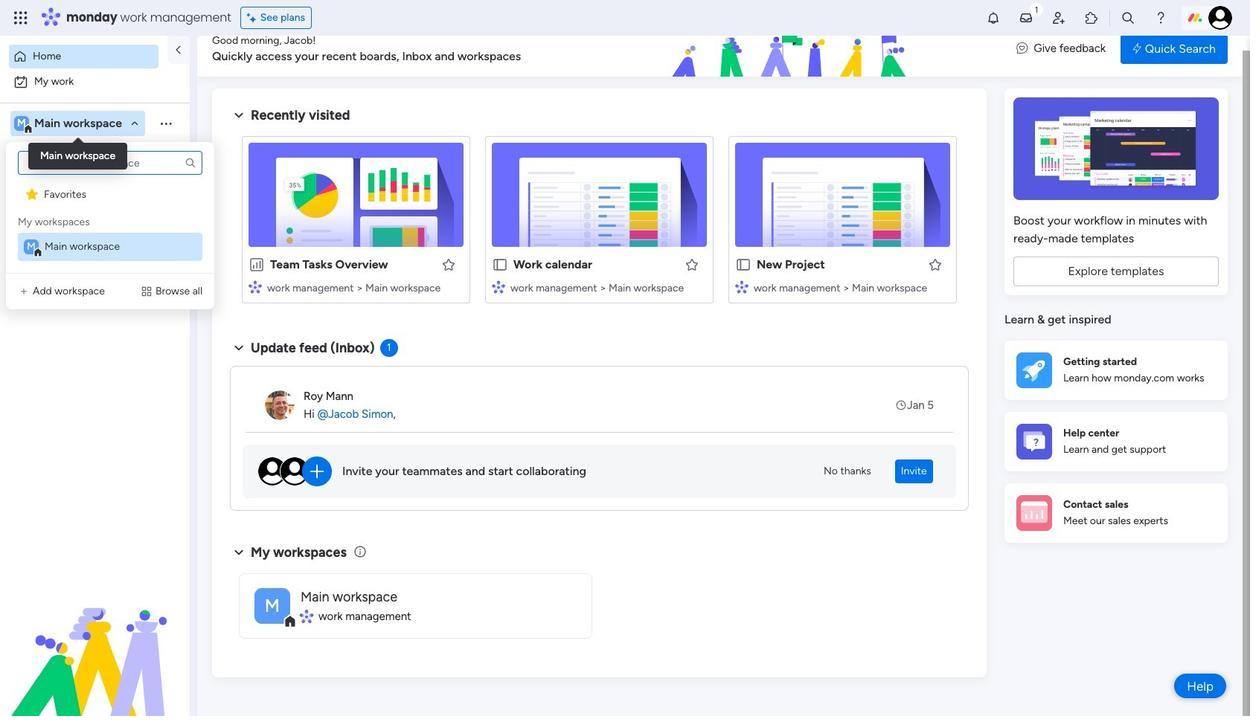 Task type: describe. For each thing, give the bounding box(es) containing it.
getting started element
[[1005, 341, 1228, 400]]

0 vertical spatial option
[[9, 45, 159, 68]]

1 vertical spatial option
[[9, 70, 181, 94]]

public dashboard image
[[249, 257, 265, 273]]

search everything image
[[1121, 10, 1136, 25]]

2 vertical spatial option
[[0, 176, 190, 179]]

1 service icon image from the left
[[18, 286, 30, 298]]

invite members image
[[1052, 10, 1067, 25]]

1 image
[[1030, 1, 1044, 17]]

workspace selection element
[[14, 115, 124, 134]]

2 public board image from the left
[[735, 257, 752, 273]]

help image
[[1154, 10, 1169, 25]]

add to favorites image for 2nd public board image from the right
[[685, 257, 700, 272]]

main workspace element
[[18, 233, 202, 261]]

quick search results list box
[[230, 124, 969, 322]]

add to favorites image for 1st public board image from right
[[928, 257, 943, 272]]

see plans image
[[247, 10, 260, 26]]

add to favorites image for public dashboard icon
[[441, 257, 456, 272]]

close recently visited image
[[230, 106, 248, 124]]

public dashboard image
[[16, 208, 30, 222]]

search image
[[185, 157, 197, 169]]

close update feed (inbox) image
[[230, 339, 248, 357]]

1 vertical spatial lottie animation image
[[0, 566, 190, 717]]



Task type: vqa. For each thing, say whether or not it's contained in the screenshot.
the Search in workspace "FIELD"
yes



Task type: locate. For each thing, give the bounding box(es) containing it.
1 horizontal spatial public board image
[[735, 257, 752, 273]]

0 horizontal spatial add to favorites image
[[441, 257, 456, 272]]

help center element
[[1005, 412, 1228, 472]]

0 horizontal spatial lottie animation image
[[0, 566, 190, 717]]

update feed image
[[1019, 10, 1034, 25]]

0 horizontal spatial public board image
[[492, 257, 508, 273]]

3 add to favorites image from the left
[[928, 257, 943, 272]]

lottie animation element
[[584, 21, 1002, 77], [0, 566, 190, 717]]

2 vertical spatial workspace image
[[255, 588, 290, 624]]

my workspaces row
[[18, 209, 90, 230]]

workspace image for workspace selection element
[[14, 115, 29, 132]]

1 vertical spatial lottie animation element
[[0, 566, 190, 717]]

2 service icon image from the left
[[141, 286, 153, 298]]

0 vertical spatial lottie animation image
[[584, 21, 1002, 77]]

public board image
[[16, 182, 30, 197]]

0 vertical spatial workspace image
[[14, 115, 29, 132]]

v2 star 2 image
[[26, 187, 38, 201]]

1 horizontal spatial lottie animation image
[[584, 21, 1002, 77]]

1 element
[[380, 339, 398, 357]]

favorites element
[[18, 181, 202, 209]]

1 vertical spatial workspace image
[[24, 240, 39, 255]]

monday marketplace image
[[1085, 10, 1099, 25]]

1 public board image from the left
[[492, 257, 508, 273]]

public board image
[[492, 257, 508, 273], [735, 257, 752, 273]]

2 add to favorites image from the left
[[685, 257, 700, 272]]

workspace options image
[[159, 116, 173, 131]]

lottie animation image
[[584, 21, 1002, 77], [0, 566, 190, 717]]

roy mann image
[[265, 391, 295, 421]]

workspace image
[[14, 115, 29, 132], [24, 240, 39, 255], [255, 588, 290, 624]]

notifications image
[[986, 10, 1001, 25]]

1 horizontal spatial add to favorites image
[[685, 257, 700, 272]]

list box
[[15, 151, 205, 261], [0, 174, 190, 454]]

tree grid
[[18, 181, 202, 261]]

0 vertical spatial lottie animation element
[[584, 21, 1002, 77]]

select product image
[[13, 10, 28, 25]]

jacob simon image
[[1209, 6, 1233, 30]]

0 horizontal spatial service icon image
[[18, 286, 30, 298]]

2 horizontal spatial add to favorites image
[[928, 257, 943, 272]]

workspace image for main workspace element
[[24, 240, 39, 255]]

None search field
[[18, 151, 202, 175]]

v2 user feedback image
[[1017, 40, 1028, 57]]

contact sales element
[[1005, 483, 1228, 543]]

Search for content search field
[[18, 151, 202, 175]]

Search in workspace field
[[31, 147, 124, 164]]

1 horizontal spatial lottie animation element
[[584, 21, 1002, 77]]

1 horizontal spatial service icon image
[[141, 286, 153, 298]]

service icon image
[[18, 286, 30, 298], [141, 286, 153, 298]]

option
[[9, 45, 159, 68], [9, 70, 181, 94], [0, 176, 190, 179]]

templates image image
[[1018, 98, 1215, 200]]

close my workspaces image
[[230, 544, 248, 562]]

1 add to favorites image from the left
[[441, 257, 456, 272]]

v2 bolt switch image
[[1133, 41, 1142, 57]]

0 horizontal spatial lottie animation element
[[0, 566, 190, 717]]

add to favorites image
[[441, 257, 456, 272], [685, 257, 700, 272], [928, 257, 943, 272]]



